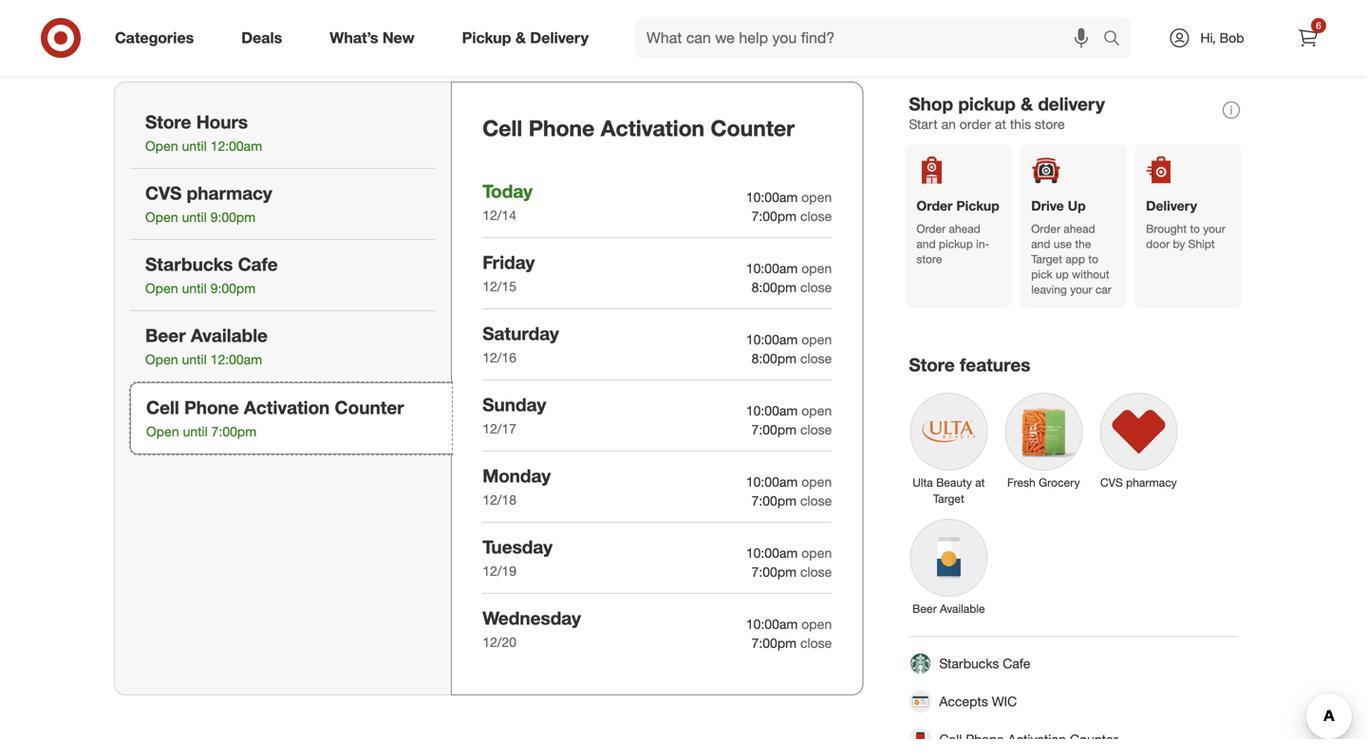Task type: locate. For each thing, give the bounding box(es) containing it.
1 horizontal spatial available
[[940, 602, 985, 617]]

starbucks down cvs pharmacy open until 9:00pm
[[145, 254, 233, 275]]

1 vertical spatial your
[[1071, 283, 1093, 297]]

until down hours
[[182, 138, 207, 155]]

0 horizontal spatial and
[[917, 237, 936, 251]]

available
[[191, 325, 268, 347], [940, 602, 985, 617]]

phone for cell phone activation counter
[[529, 115, 595, 142]]

order
[[917, 198, 953, 214], [917, 222, 946, 236], [1032, 222, 1061, 236]]

1 horizontal spatial beer
[[913, 602, 937, 617]]

10:00am for sunday
[[746, 403, 798, 419]]

0 vertical spatial pickup
[[959, 93, 1016, 115]]

0 vertical spatial 12:00am
[[210, 138, 262, 155]]

9:00pm up "starbucks cafe open until 9:00pm"
[[210, 209, 256, 226]]

to up the without
[[1089, 252, 1099, 267]]

12/16
[[483, 350, 517, 366]]

and inside drive up order ahead and use the target app to pick up without leaving your car
[[1032, 237, 1051, 251]]

0 horizontal spatial counter
[[335, 397, 404, 419]]

cafe up wic
[[1003, 656, 1031, 672]]

phone for cell phone activation counter open until 7:00pm
[[184, 397, 239, 419]]

open inside beer available open until 12:00am
[[145, 352, 178, 368]]

until inside cvs pharmacy open until 9:00pm
[[182, 209, 207, 226]]

open for sunday
[[802, 403, 832, 419]]

&
[[516, 29, 526, 47], [1021, 93, 1033, 115]]

1 12:00am from the top
[[210, 138, 262, 155]]

1 vertical spatial at
[[976, 476, 985, 490]]

0 vertical spatial beer
[[145, 325, 186, 347]]

ahead inside order pickup order ahead and pickup in- store
[[949, 222, 981, 236]]

3 10:00am from the top
[[746, 331, 798, 348]]

without
[[1072, 268, 1110, 282]]

open for store hours
[[145, 138, 178, 155]]

10:00am for monday
[[746, 474, 798, 490]]

0 horizontal spatial phone
[[184, 397, 239, 419]]

1 and from the left
[[917, 237, 936, 251]]

6 close from the top
[[801, 564, 832, 581]]

8:00pm for saturday
[[752, 350, 797, 367]]

2 open from the top
[[802, 260, 832, 277]]

0 horizontal spatial &
[[516, 29, 526, 47]]

5 10:00am from the top
[[746, 474, 798, 490]]

order inside drive up order ahead and use the target app to pick up without leaving your car
[[1032, 222, 1061, 236]]

12:00am up 'cell phone activation counter open until 7:00pm'
[[210, 352, 262, 368]]

open for wednesday
[[802, 616, 832, 633]]

until inside beer available open until 12:00am
[[182, 352, 207, 368]]

0 horizontal spatial ahead
[[949, 222, 981, 236]]

store hours open until 12:00am
[[145, 111, 262, 155]]

1 horizontal spatial activation
[[601, 115, 705, 142]]

until up beer available open until 12:00am
[[182, 280, 207, 297]]

phone down beer available open until 12:00am
[[184, 397, 239, 419]]

1 horizontal spatial phone
[[529, 115, 595, 142]]

10:00am open 8:00pm close for friday
[[746, 260, 832, 296]]

1 open from the top
[[802, 189, 832, 206]]

fresh
[[1008, 476, 1036, 490]]

1 vertical spatial &
[[1021, 93, 1033, 115]]

1 horizontal spatial pickup
[[957, 198, 1000, 214]]

phone inside 'cell phone activation counter open until 7:00pm'
[[184, 397, 239, 419]]

cell inside 'cell phone activation counter open until 7:00pm'
[[146, 397, 179, 419]]

close for monday
[[801, 493, 832, 509]]

monday
[[483, 465, 551, 487]]

1 horizontal spatial cell
[[483, 115, 523, 142]]

activation for cell phone activation counter
[[601, 115, 705, 142]]

cvs pharmacy link
[[1092, 385, 1186, 495]]

1 vertical spatial cafe
[[1003, 656, 1031, 672]]

9:00pm
[[210, 209, 256, 226], [210, 280, 256, 297]]

6 open from the top
[[802, 545, 832, 562]]

until for store
[[182, 138, 207, 155]]

10:00am open 7:00pm close
[[746, 189, 832, 225], [746, 403, 832, 438], [746, 474, 832, 509], [746, 545, 832, 581], [746, 616, 832, 652]]

pharmacy
[[187, 182, 272, 204], [1126, 476, 1177, 490]]

1 horizontal spatial cafe
[[1003, 656, 1031, 672]]

an
[[942, 116, 956, 132]]

0 horizontal spatial available
[[191, 325, 268, 347]]

close for friday
[[801, 279, 832, 296]]

3 open from the top
[[802, 331, 832, 348]]

0 vertical spatial store
[[1035, 116, 1065, 132]]

0 horizontal spatial activation
[[244, 397, 330, 419]]

0 vertical spatial starbucks
[[145, 254, 233, 275]]

saturday
[[483, 323, 559, 345]]

close for today
[[801, 208, 832, 225]]

at right beauty
[[976, 476, 985, 490]]

10:00am for tuesday
[[746, 545, 798, 562]]

pickup
[[462, 29, 511, 47], [957, 198, 1000, 214]]

phone up today
[[529, 115, 595, 142]]

drive
[[1032, 198, 1064, 214]]

ahead for up
[[1064, 222, 1096, 236]]

0 horizontal spatial at
[[976, 476, 985, 490]]

1 horizontal spatial to
[[1190, 222, 1200, 236]]

your inside delivery brought to your door by shipt
[[1204, 222, 1226, 236]]

open inside "starbucks cafe open until 9:00pm"
[[145, 280, 178, 297]]

1 8:00pm from the top
[[752, 279, 797, 296]]

0 vertical spatial phone
[[529, 115, 595, 142]]

ahead
[[949, 222, 981, 236], [1064, 222, 1096, 236]]

1 horizontal spatial and
[[1032, 237, 1051, 251]]

target up pick
[[1032, 252, 1063, 267]]

fresh grocery
[[1008, 476, 1080, 490]]

7 close from the top
[[801, 635, 832, 652]]

1 close from the top
[[801, 208, 832, 225]]

5 open from the top
[[802, 474, 832, 490]]

10:00am open 7:00pm close for sunday
[[746, 403, 832, 438]]

cvs pharmacy
[[1101, 476, 1177, 490]]

store inside store hours open until 12:00am
[[145, 111, 191, 133]]

pickup inside order pickup order ahead and pickup in- store
[[957, 198, 1000, 214]]

pickup & delivery link
[[446, 17, 613, 59]]

1 horizontal spatial cvs
[[1101, 476, 1123, 490]]

12:00am down hours
[[210, 138, 262, 155]]

up
[[1068, 198, 1086, 214]]

1 horizontal spatial your
[[1204, 222, 1226, 236]]

pharmacy inside cvs pharmacy open until 9:00pm
[[187, 182, 272, 204]]

1 horizontal spatial delivery
[[1146, 198, 1198, 214]]

open
[[802, 189, 832, 206], [802, 260, 832, 277], [802, 331, 832, 348], [802, 403, 832, 419], [802, 474, 832, 490], [802, 545, 832, 562], [802, 616, 832, 633]]

open for tuesday
[[802, 545, 832, 562]]

deals link
[[225, 17, 306, 59]]

1 horizontal spatial store
[[909, 354, 955, 376]]

1 vertical spatial phone
[[184, 397, 239, 419]]

and
[[917, 237, 936, 251], [1032, 237, 1051, 251]]

pickup up order
[[959, 93, 1016, 115]]

available down "starbucks cafe open until 9:00pm"
[[191, 325, 268, 347]]

open inside 'cell phone activation counter open until 7:00pm'
[[146, 424, 179, 440]]

and for order
[[917, 237, 936, 251]]

pickup & delivery
[[462, 29, 589, 47]]

your down the without
[[1071, 283, 1093, 297]]

target down beauty
[[933, 492, 965, 506]]

0 horizontal spatial cvs
[[145, 182, 182, 204]]

1 ahead from the left
[[949, 222, 981, 236]]

1 vertical spatial 10:00am open 8:00pm close
[[746, 331, 832, 367]]

cvs
[[145, 182, 182, 204], [1101, 476, 1123, 490]]

12:00am
[[210, 138, 262, 155], [210, 352, 262, 368]]

counter inside 'cell phone activation counter open until 7:00pm'
[[335, 397, 404, 419]]

until inside store hours open until 12:00am
[[182, 138, 207, 155]]

0 horizontal spatial cell
[[146, 397, 179, 419]]

your up the shipt
[[1204, 222, 1226, 236]]

0 vertical spatial &
[[516, 29, 526, 47]]

activation inside 'cell phone activation counter open until 7:00pm'
[[244, 397, 330, 419]]

1 vertical spatial available
[[940, 602, 985, 617]]

1 vertical spatial 9:00pm
[[210, 280, 256, 297]]

1 vertical spatial 8:00pm
[[752, 350, 797, 367]]

cell phone activation counter open until 7:00pm
[[146, 397, 404, 440]]

9:00pm inside "starbucks cafe open until 9:00pm"
[[210, 280, 256, 297]]

2 10:00am open 7:00pm close from the top
[[746, 403, 832, 438]]

2 9:00pm from the top
[[210, 280, 256, 297]]

10:00am for wednesday
[[746, 616, 798, 633]]

2 and from the left
[[1032, 237, 1051, 251]]

1 vertical spatial target
[[933, 492, 965, 506]]

close
[[801, 208, 832, 225], [801, 279, 832, 296], [801, 350, 832, 367], [801, 422, 832, 438], [801, 493, 832, 509], [801, 564, 832, 581], [801, 635, 832, 652]]

5 close from the top
[[801, 493, 832, 509]]

store for store hours open until 12:00am
[[145, 111, 191, 133]]

1 vertical spatial pickup
[[939, 237, 973, 251]]

0 vertical spatial target
[[1032, 252, 1063, 267]]

12:00am inside store hours open until 12:00am
[[210, 138, 262, 155]]

store
[[145, 111, 191, 133], [909, 354, 955, 376]]

cell phone activation counter
[[483, 115, 795, 142]]

ahead up the
[[1064, 222, 1096, 236]]

until inside "starbucks cafe open until 9:00pm"
[[182, 280, 207, 297]]

10:00am open 7:00pm close for monday
[[746, 474, 832, 509]]

door
[[1146, 237, 1170, 251]]

tuesday 12/19
[[483, 536, 553, 580]]

and for drive
[[1032, 237, 1051, 251]]

0 vertical spatial to
[[1190, 222, 1200, 236]]

1 horizontal spatial store
[[1035, 116, 1065, 132]]

what's new
[[330, 29, 415, 47]]

deals
[[241, 29, 282, 47]]

open for friday
[[802, 260, 832, 277]]

1 horizontal spatial target
[[1032, 252, 1063, 267]]

1 10:00am open 7:00pm close from the top
[[746, 189, 832, 225]]

1 vertical spatial 12:00am
[[210, 352, 262, 368]]

1 horizontal spatial &
[[1021, 93, 1033, 115]]

2 12:00am from the top
[[210, 352, 262, 368]]

1 horizontal spatial ahead
[[1064, 222, 1096, 236]]

0 horizontal spatial pickup
[[462, 29, 511, 47]]

1 horizontal spatial starbucks
[[940, 656, 999, 672]]

1 horizontal spatial counter
[[711, 115, 795, 142]]

delivery
[[1038, 93, 1105, 115]]

6 10:00am from the top
[[746, 545, 798, 562]]

0 vertical spatial store
[[145, 111, 191, 133]]

12:00am inside beer available open until 12:00am
[[210, 352, 262, 368]]

1 vertical spatial cell
[[146, 397, 179, 419]]

0 horizontal spatial pharmacy
[[187, 182, 272, 204]]

8:00pm
[[752, 279, 797, 296], [752, 350, 797, 367]]

7 10:00am from the top
[[746, 616, 798, 633]]

and left in-
[[917, 237, 936, 251]]

4 10:00am open 7:00pm close from the top
[[746, 545, 832, 581]]

order for order pickup
[[917, 222, 946, 236]]

your
[[1204, 222, 1226, 236], [1071, 283, 1093, 297]]

1 horizontal spatial at
[[995, 116, 1007, 132]]

ulta beauty at target link
[[902, 385, 997, 511]]

0 vertical spatial at
[[995, 116, 1007, 132]]

to
[[1190, 222, 1200, 236], [1089, 252, 1099, 267]]

0 horizontal spatial to
[[1089, 252, 1099, 267]]

available inside beer available open until 12:00am
[[191, 325, 268, 347]]

1 vertical spatial beer
[[913, 602, 937, 617]]

7 open from the top
[[802, 616, 832, 633]]

0 vertical spatial 10:00am open 8:00pm close
[[746, 260, 832, 296]]

2 10:00am from the top
[[746, 260, 798, 277]]

1 vertical spatial pharmacy
[[1126, 476, 1177, 490]]

until up "starbucks cafe open until 9:00pm"
[[182, 209, 207, 226]]

pickup right new
[[462, 29, 511, 47]]

1 horizontal spatial pharmacy
[[1126, 476, 1177, 490]]

counter
[[711, 115, 795, 142], [335, 397, 404, 419]]

beer inside beer available open until 12:00am
[[145, 325, 186, 347]]

0 vertical spatial cell
[[483, 115, 523, 142]]

up
[[1056, 268, 1069, 282]]

pickup up in-
[[957, 198, 1000, 214]]

close for sunday
[[801, 422, 832, 438]]

2 10:00am open 8:00pm close from the top
[[746, 331, 832, 367]]

and inside order pickup order ahead and pickup in- store
[[917, 237, 936, 251]]

search button
[[1095, 17, 1141, 63]]

4 10:00am from the top
[[746, 403, 798, 419]]

until
[[182, 138, 207, 155], [182, 209, 207, 226], [182, 280, 207, 297], [182, 352, 207, 368], [183, 424, 208, 440]]

cell up today
[[483, 115, 523, 142]]

activation
[[601, 115, 705, 142], [244, 397, 330, 419]]

open inside cvs pharmacy open until 9:00pm
[[145, 209, 178, 226]]

leaving
[[1032, 283, 1067, 297]]

0 vertical spatial 8:00pm
[[752, 279, 797, 296]]

0 vertical spatial cafe
[[238, 254, 278, 275]]

3 close from the top
[[801, 350, 832, 367]]

cell down beer available open until 12:00am
[[146, 397, 179, 419]]

4 close from the top
[[801, 422, 832, 438]]

open inside store hours open until 12:00am
[[145, 138, 178, 155]]

0 horizontal spatial delivery
[[530, 29, 589, 47]]

9:00pm inside cvs pharmacy open until 9:00pm
[[210, 209, 256, 226]]

ulta
[[913, 476, 933, 490]]

pharmacy down store hours open until 12:00am
[[187, 182, 272, 204]]

at left 'this'
[[995, 116, 1007, 132]]

store inside order pickup order ahead and pickup in- store
[[917, 252, 943, 267]]

9:00pm up beer available open until 12:00am
[[210, 280, 256, 297]]

0 horizontal spatial cafe
[[238, 254, 278, 275]]

pickup
[[959, 93, 1016, 115], [939, 237, 973, 251]]

starbucks cafe
[[940, 656, 1031, 672]]

0 vertical spatial your
[[1204, 222, 1226, 236]]

0 vertical spatial 9:00pm
[[210, 209, 256, 226]]

0 vertical spatial pharmacy
[[187, 182, 272, 204]]

close for tuesday
[[801, 564, 832, 581]]

cvs right grocery
[[1101, 476, 1123, 490]]

1 vertical spatial pickup
[[957, 198, 1000, 214]]

7:00pm for today
[[752, 208, 797, 225]]

saturday 12/16
[[483, 323, 559, 366]]

0 vertical spatial activation
[[601, 115, 705, 142]]

hi, bob
[[1201, 29, 1245, 46]]

pharmacy for cvs pharmacy open until 9:00pm
[[187, 182, 272, 204]]

pickup inside the shop pickup & delivery start an order at this store
[[959, 93, 1016, 115]]

today
[[483, 180, 533, 202]]

1 10:00am from the top
[[746, 189, 798, 206]]

1 vertical spatial store
[[917, 252, 943, 267]]

store left "features"
[[909, 354, 955, 376]]

cvs down store hours open until 12:00am
[[145, 182, 182, 204]]

2 8:00pm from the top
[[752, 350, 797, 367]]

2 ahead from the left
[[1064, 222, 1096, 236]]

0 horizontal spatial starbucks
[[145, 254, 233, 275]]

new
[[383, 29, 415, 47]]

until down "starbucks cafe open until 9:00pm"
[[182, 352, 207, 368]]

1 vertical spatial cvs
[[1101, 476, 1123, 490]]

0 horizontal spatial store
[[917, 252, 943, 267]]

accepts
[[940, 694, 988, 710]]

fresh grocery link
[[997, 385, 1092, 495]]

3 10:00am open 7:00pm close from the top
[[746, 474, 832, 509]]

0 vertical spatial counter
[[711, 115, 795, 142]]

cafe inside "starbucks cafe open until 9:00pm"
[[238, 254, 278, 275]]

available inside beer available link
[[940, 602, 985, 617]]

1 vertical spatial starbucks
[[940, 656, 999, 672]]

1 vertical spatial delivery
[[1146, 198, 1198, 214]]

until for beer
[[182, 352, 207, 368]]

to up the shipt
[[1190, 222, 1200, 236]]

store
[[1035, 116, 1065, 132], [917, 252, 943, 267]]

starbucks inside "starbucks cafe open until 9:00pm"
[[145, 254, 233, 275]]

store left hours
[[145, 111, 191, 133]]

1 vertical spatial store
[[909, 354, 955, 376]]

4 open from the top
[[802, 403, 832, 419]]

wednesday
[[483, 608, 581, 630]]

until down beer available open until 12:00am
[[183, 424, 208, 440]]

7:00pm for monday
[[752, 493, 797, 509]]

0 vertical spatial available
[[191, 325, 268, 347]]

starbucks
[[145, 254, 233, 275], [940, 656, 999, 672]]

cvs inside cvs pharmacy open until 9:00pm
[[145, 182, 182, 204]]

shop
[[909, 93, 954, 115]]

2 close from the top
[[801, 279, 832, 296]]

10:00am open 7:00pm close for wednesday
[[746, 616, 832, 652]]

1 vertical spatial to
[[1089, 252, 1099, 267]]

delivery
[[530, 29, 589, 47], [1146, 198, 1198, 214]]

1 9:00pm from the top
[[210, 209, 256, 226]]

1 vertical spatial activation
[[244, 397, 330, 419]]

7:00pm
[[752, 208, 797, 225], [752, 422, 797, 438], [211, 424, 257, 440], [752, 493, 797, 509], [752, 564, 797, 581], [752, 635, 797, 652]]

features
[[960, 354, 1031, 376]]

0 vertical spatial delivery
[[530, 29, 589, 47]]

0 horizontal spatial target
[[933, 492, 965, 506]]

ahead inside drive up order ahead and use the target app to pick up without leaving your car
[[1064, 222, 1096, 236]]

10:00am open 8:00pm close for saturday
[[746, 331, 832, 367]]

pharmacy right grocery
[[1126, 476, 1177, 490]]

0 horizontal spatial store
[[145, 111, 191, 133]]

10:00am for friday
[[746, 260, 798, 277]]

open
[[145, 138, 178, 155], [145, 209, 178, 226], [145, 280, 178, 297], [145, 352, 178, 368], [146, 424, 179, 440]]

close for saturday
[[801, 350, 832, 367]]

0 vertical spatial cvs
[[145, 182, 182, 204]]

1 vertical spatial counter
[[335, 397, 404, 419]]

what's new link
[[314, 17, 438, 59]]

12:00am for beer available
[[210, 352, 262, 368]]

8:00pm for friday
[[752, 279, 797, 296]]

1 10:00am open 8:00pm close from the top
[[746, 260, 832, 296]]

cafe down cvs pharmacy open until 9:00pm
[[238, 254, 278, 275]]

0 horizontal spatial beer
[[145, 325, 186, 347]]

and left use
[[1032, 237, 1051, 251]]

starbucks up "accepts"
[[940, 656, 999, 672]]

available up the starbucks cafe
[[940, 602, 985, 617]]

pickup left in-
[[939, 237, 973, 251]]

10:00am
[[746, 189, 798, 206], [746, 260, 798, 277], [746, 331, 798, 348], [746, 403, 798, 419], [746, 474, 798, 490], [746, 545, 798, 562], [746, 616, 798, 633]]

beer
[[145, 325, 186, 347], [913, 602, 937, 617]]

0 horizontal spatial your
[[1071, 283, 1093, 297]]

ahead up in-
[[949, 222, 981, 236]]

categories
[[115, 29, 194, 47]]

5 10:00am open 7:00pm close from the top
[[746, 616, 832, 652]]

to inside drive up order ahead and use the target app to pick up without leaving your car
[[1089, 252, 1099, 267]]



Task type: describe. For each thing, give the bounding box(es) containing it.
cvs for cvs pharmacy open until 9:00pm
[[145, 182, 182, 204]]

cafe for starbucks cafe open until 9:00pm
[[238, 254, 278, 275]]

open for monday
[[802, 474, 832, 490]]

open for cvs pharmacy
[[145, 209, 178, 226]]

12/14
[[483, 207, 517, 224]]

your inside drive up order ahead and use the target app to pick up without leaving your car
[[1071, 283, 1093, 297]]

pick
[[1032, 268, 1053, 282]]

7:00pm for tuesday
[[752, 564, 797, 581]]

drive up order ahead and use the target app to pick up without leaving your car
[[1032, 198, 1112, 297]]

app
[[1066, 252, 1086, 267]]

what's
[[330, 29, 378, 47]]

12/17
[[483, 421, 517, 437]]

counter for cell phone activation counter
[[711, 115, 795, 142]]

delivery inside pickup & delivery link
[[530, 29, 589, 47]]

What can we help you find? suggestions appear below search field
[[635, 17, 1108, 59]]

hi,
[[1201, 29, 1216, 46]]

bob
[[1220, 29, 1245, 46]]

starbucks for starbucks cafe
[[940, 656, 999, 672]]

in-
[[976, 237, 990, 251]]

wednesday 12/20
[[483, 608, 581, 651]]

tuesday
[[483, 536, 553, 558]]

store inside the shop pickup & delivery start an order at this store
[[1035, 116, 1065, 132]]

beer for beer available open until 12:00am
[[145, 325, 186, 347]]

accepts wic
[[940, 694, 1017, 710]]

counter for cell phone activation counter open until 7:00pm
[[335, 397, 404, 419]]

grocery
[[1039, 476, 1080, 490]]

store capabilities with hours, vertical tabs tab list
[[114, 82, 452, 696]]

open for saturday
[[802, 331, 832, 348]]

brought
[[1146, 222, 1187, 236]]

10:00am for today
[[746, 189, 798, 206]]

today 12/14
[[483, 180, 533, 224]]

0 vertical spatial pickup
[[462, 29, 511, 47]]

ahead for pickup
[[949, 222, 981, 236]]

10:00am for saturday
[[746, 331, 798, 348]]

sunday 12/17
[[483, 394, 546, 437]]

cafe for starbucks cafe
[[1003, 656, 1031, 672]]

friday
[[483, 252, 535, 273]]

starbucks for starbucks cafe open until 9:00pm
[[145, 254, 233, 275]]

this
[[1010, 116, 1032, 132]]

6 link
[[1288, 17, 1330, 59]]

7:00pm inside 'cell phone activation counter open until 7:00pm'
[[211, 424, 257, 440]]

store features
[[909, 354, 1031, 376]]

open for today
[[802, 189, 832, 206]]

& inside the shop pickup & delivery start an order at this store
[[1021, 93, 1033, 115]]

beauty
[[936, 476, 972, 490]]

pharmacy for cvs pharmacy
[[1126, 476, 1177, 490]]

beer available open until 12:00am
[[145, 325, 268, 368]]

close for wednesday
[[801, 635, 832, 652]]

sunday
[[483, 394, 546, 416]]

by
[[1173, 237, 1186, 251]]

cell for cell phone activation counter open until 7:00pm
[[146, 397, 179, 419]]

shop pickup & delivery start an order at this store
[[909, 93, 1105, 132]]

6
[[1316, 19, 1322, 31]]

store for store features
[[909, 354, 955, 376]]

order
[[960, 116, 992, 132]]

search
[[1095, 30, 1141, 49]]

10:00am open 7:00pm close for tuesday
[[746, 545, 832, 581]]

starbucks cafe open until 9:00pm
[[145, 254, 278, 297]]

12/19
[[483, 563, 517, 580]]

target inside ulta beauty at target
[[933, 492, 965, 506]]

order for drive up
[[1032, 222, 1061, 236]]

target inside drive up order ahead and use the target app to pick up without leaving your car
[[1032, 252, 1063, 267]]

order pickup order ahead and pickup in- store
[[917, 198, 1000, 267]]

start
[[909, 116, 938, 132]]

pickup inside order pickup order ahead and pickup in- store
[[939, 237, 973, 251]]

9:00pm for cafe
[[210, 280, 256, 297]]

until inside 'cell phone activation counter open until 7:00pm'
[[183, 424, 208, 440]]

beer for beer available
[[913, 602, 937, 617]]

wic
[[992, 694, 1017, 710]]

9:00pm for pharmacy
[[210, 209, 256, 226]]

12:00am for store hours
[[210, 138, 262, 155]]

car
[[1096, 283, 1112, 297]]

delivery inside delivery brought to your door by shipt
[[1146, 198, 1198, 214]]

available for beer available open until 12:00am
[[191, 325, 268, 347]]

open for beer available
[[145, 352, 178, 368]]

7:00pm for sunday
[[752, 422, 797, 438]]

until for cvs
[[182, 209, 207, 226]]

beer available
[[913, 602, 985, 617]]

ulta beauty at target
[[913, 476, 985, 506]]

beer available link
[[902, 511, 997, 621]]

12/15
[[483, 278, 517, 295]]

the
[[1075, 237, 1092, 251]]

10:00am open 7:00pm close for today
[[746, 189, 832, 225]]

delivery brought to your door by shipt
[[1146, 198, 1226, 251]]

activation for cell phone activation counter open until 7:00pm
[[244, 397, 330, 419]]

use
[[1054, 237, 1072, 251]]

at inside the shop pickup & delivery start an order at this store
[[995, 116, 1007, 132]]

cell for cell phone activation counter
[[483, 115, 523, 142]]

shipt
[[1189, 237, 1215, 251]]

12/18
[[483, 492, 517, 509]]

7:00pm for wednesday
[[752, 635, 797, 652]]

friday 12/15
[[483, 252, 535, 295]]

to inside delivery brought to your door by shipt
[[1190, 222, 1200, 236]]

12/20
[[483, 634, 517, 651]]

until for starbucks
[[182, 280, 207, 297]]

hours
[[196, 111, 248, 133]]

cvs pharmacy open until 9:00pm
[[145, 182, 272, 226]]

available for beer available
[[940, 602, 985, 617]]

open for starbucks cafe
[[145, 280, 178, 297]]

categories link
[[99, 17, 218, 59]]

at inside ulta beauty at target
[[976, 476, 985, 490]]

cvs for cvs pharmacy
[[1101, 476, 1123, 490]]

monday 12/18
[[483, 465, 551, 509]]



Task type: vqa. For each thing, say whether or not it's contained in the screenshot.
to to the left
yes



